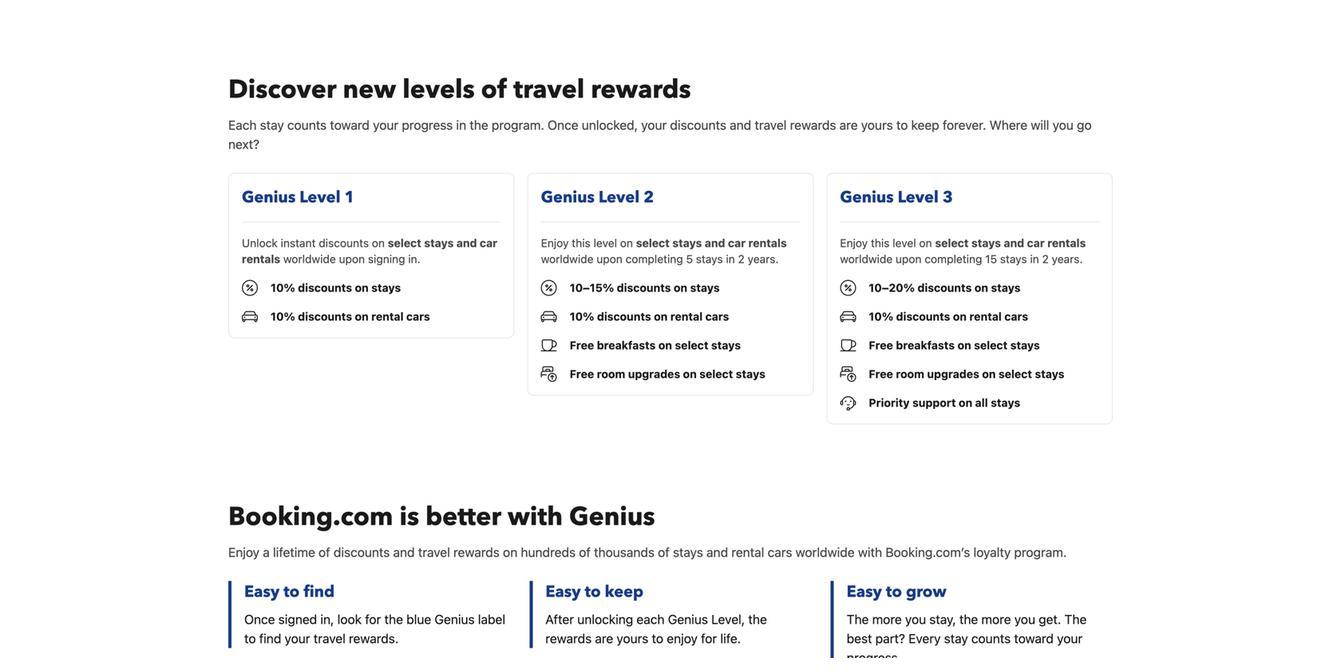 Task type: vqa. For each thing, say whether or not it's contained in the screenshot.


Task type: describe. For each thing, give the bounding box(es) containing it.
unlock instant discounts on
[[242, 236, 388, 249]]

blue
[[407, 612, 432, 627]]

1 horizontal spatial you
[[1015, 612, 1036, 627]]

grow
[[907, 581, 947, 603]]

yours inside after unlocking each genius level, the rewards are yours to enjoy for life.
[[617, 631, 649, 646]]

0 horizontal spatial you
[[906, 612, 927, 627]]

select inside the 'enjoy this level on select stays and car rentals worldwide upon completing 15 stays in 2 years.'
[[936, 236, 969, 249]]

discounts inside each stay counts toward your progress in the program. once unlocked, your discounts and travel rewards are yours to keep forever. where will you go next?
[[671, 117, 727, 132]]

cars for genius level 1
[[407, 310, 430, 323]]

easy to find
[[244, 581, 335, 603]]

rewards.
[[349, 631, 399, 646]]

get.
[[1039, 612, 1062, 627]]

travel inside each stay counts toward your progress in the program. once unlocked, your discounts and travel rewards are yours to keep forever. where will you go next?
[[755, 117, 787, 132]]

the inside the more you stay, the more you get. the best part? every stay counts toward your progress.
[[960, 612, 979, 627]]

free room upgrades on select stays for 3
[[869, 367, 1065, 380]]

to up signed
[[284, 581, 300, 603]]

once inside once signed in, look for the blue genius label to find your travel rewards.
[[244, 612, 275, 627]]

enjoy this level on select stays and car rentals worldwide upon completing 15 stays in 2 years.
[[841, 236, 1087, 265]]

are inside after unlocking each genius level, the rewards are yours to enjoy for life.
[[595, 631, 614, 646]]

car for genius level 3
[[1028, 236, 1045, 249]]

this for genius level 3
[[871, 236, 890, 249]]

10–15% discounts on stays
[[570, 281, 720, 294]]

enjoy a lifetime of discounts and travel rewards on hundreds of thousands of stays and rental cars worldwide with booking.com's loyalty program.
[[228, 545, 1067, 560]]

support
[[913, 396, 957, 409]]

of right thousands
[[658, 545, 670, 560]]

rentals for genius level 2
[[749, 236, 787, 249]]

counts inside each stay counts toward your progress in the program. once unlocked, your discounts and travel rewards are yours to keep forever. where will you go next?
[[287, 117, 327, 132]]

your inside once signed in, look for the blue genius label to find your travel rewards.
[[285, 631, 310, 646]]

stay,
[[930, 612, 957, 627]]

the inside after unlocking each genius level, the rewards are yours to enjoy for life.
[[749, 612, 767, 627]]

priority support on all stays
[[869, 396, 1021, 409]]

enjoy
[[667, 631, 698, 646]]

find inside once signed in, look for the blue genius label to find your travel rewards.
[[259, 631, 281, 646]]

unlocking
[[578, 612, 634, 627]]

progress.
[[847, 650, 902, 658]]

2 more from the left
[[982, 612, 1012, 627]]

counts inside the more you stay, the more you get. the best part? every stay counts toward your progress.
[[972, 631, 1011, 646]]

select inside enjoy this level on select stays and car rentals worldwide upon completing 5 stays in 2 years.
[[636, 236, 670, 249]]

free room upgrades on select stays for 2
[[570, 367, 766, 380]]

easy for easy to keep
[[546, 581, 581, 603]]

genius inside after unlocking each genius level, the rewards are yours to enjoy for life.
[[668, 612, 708, 627]]

10% discounts on stays
[[271, 281, 401, 294]]

level for 2
[[599, 186, 640, 208]]

years. for 3
[[1052, 252, 1083, 265]]

where
[[990, 117, 1028, 132]]

and inside select stays and car rentals
[[457, 236, 477, 249]]

worldwide inside the 'enjoy this level on select stays and car rentals worldwide upon completing 15 stays in 2 years.'
[[841, 252, 893, 265]]

lifetime
[[273, 545, 315, 560]]

your right unlocked, at top left
[[642, 117, 667, 132]]

room for 3
[[896, 367, 925, 380]]

2 the from the left
[[1065, 612, 1087, 627]]

once signed in, look for the blue genius label to find your travel rewards.
[[244, 612, 506, 646]]

label
[[478, 612, 506, 627]]

discover new levels of travel rewards
[[228, 72, 691, 107]]

and inside each stay counts toward your progress in the program. once unlocked, your discounts and travel rewards are yours to keep forever. where will you go next?
[[730, 117, 752, 132]]

life.
[[721, 631, 741, 646]]

in for genius level 3
[[1031, 252, 1040, 265]]

rentals inside select stays and car rentals
[[242, 252, 281, 265]]

level for 1
[[300, 186, 341, 208]]

stay inside each stay counts toward your progress in the program. once unlocked, your discounts and travel rewards are yours to keep forever. where will you go next?
[[260, 117, 284, 132]]

upon for genius level 3
[[896, 252, 922, 265]]

unlock
[[242, 236, 278, 249]]

1 more from the left
[[873, 612, 902, 627]]

booking.com is better with genius
[[228, 500, 655, 534]]

completing for genius level 2
[[626, 252, 684, 265]]

10–20% discounts on stays
[[869, 281, 1021, 294]]

completing for genius level 3
[[925, 252, 983, 265]]

genius level 1
[[242, 186, 355, 208]]

are inside each stay counts toward your progress in the program. once unlocked, your discounts and travel rewards are yours to keep forever. where will you go next?
[[840, 117, 858, 132]]

after unlocking each genius level, the rewards are yours to enjoy for life.
[[546, 612, 767, 646]]

rentals for genius level 3
[[1048, 236, 1087, 249]]

0 horizontal spatial enjoy
[[228, 545, 260, 560]]

0 horizontal spatial 2
[[644, 186, 654, 208]]

enjoy for genius level 2
[[541, 236, 569, 249]]

rental for 2
[[671, 310, 703, 323]]

part?
[[876, 631, 906, 646]]

easy for easy to grow
[[847, 581, 883, 603]]

10% for genius level 1
[[271, 310, 295, 323]]

10% down 'instant'
[[271, 281, 295, 294]]

toward inside each stay counts toward your progress in the program. once unlocked, your discounts and travel rewards are yours to keep forever. where will you go next?
[[330, 117, 370, 132]]

0 horizontal spatial with
[[508, 500, 563, 534]]

level,
[[712, 612, 745, 627]]

go
[[1078, 117, 1092, 132]]

in,
[[321, 612, 334, 627]]

each
[[228, 117, 257, 132]]

in.
[[408, 252, 421, 265]]

and inside the 'enjoy this level on select stays and car rentals worldwide upon completing 15 stays in 2 years.'
[[1004, 236, 1025, 249]]

3
[[943, 186, 954, 208]]

room for 2
[[597, 367, 626, 380]]

of right hundreds
[[579, 545, 591, 560]]

is
[[400, 500, 419, 534]]

yours inside each stay counts toward your progress in the program. once unlocked, your discounts and travel rewards are yours to keep forever. where will you go next?
[[862, 117, 894, 132]]

2 for genius level 3
[[1043, 252, 1049, 265]]

for inside once signed in, look for the blue genius label to find your travel rewards.
[[365, 612, 381, 627]]

keep inside each stay counts toward your progress in the program. once unlocked, your discounts and travel rewards are yours to keep forever. where will you go next?
[[912, 117, 940, 132]]

0 vertical spatial find
[[304, 581, 335, 603]]

10% discounts on rental cars for genius level 1
[[271, 310, 430, 323]]



Task type: locate. For each thing, give the bounding box(es) containing it.
3 10% discounts on rental cars from the left
[[869, 310, 1029, 323]]

2 horizontal spatial car
[[1028, 236, 1045, 249]]

in
[[456, 117, 467, 132], [726, 252, 735, 265], [1031, 252, 1040, 265]]

to up "unlocking"
[[585, 581, 601, 603]]

rentals inside enjoy this level on select stays and car rentals worldwide upon completing 5 stays in 2 years.
[[749, 236, 787, 249]]

0 horizontal spatial in
[[456, 117, 467, 132]]

1 vertical spatial for
[[701, 631, 717, 646]]

free breakfasts on select stays down 10–15% discounts on stays
[[570, 339, 741, 352]]

1 vertical spatial yours
[[617, 631, 649, 646]]

program.
[[492, 117, 545, 132], [1015, 545, 1067, 560]]

rental
[[372, 310, 404, 323], [671, 310, 703, 323], [970, 310, 1002, 323], [732, 545, 765, 560]]

program. down discover new levels of travel rewards
[[492, 117, 545, 132]]

priority
[[869, 396, 910, 409]]

this inside the 'enjoy this level on select stays and car rentals worldwide upon completing 15 stays in 2 years.'
[[871, 236, 890, 249]]

1 horizontal spatial years.
[[1052, 252, 1083, 265]]

1 horizontal spatial the
[[1065, 612, 1087, 627]]

a
[[263, 545, 270, 560]]

0 horizontal spatial for
[[365, 612, 381, 627]]

2 free room upgrades on select stays from the left
[[869, 367, 1065, 380]]

thousands
[[594, 545, 655, 560]]

2 horizontal spatial you
[[1053, 117, 1074, 132]]

2 horizontal spatial 10% discounts on rental cars
[[869, 310, 1029, 323]]

breakfasts for 2
[[597, 339, 656, 352]]

counts right every on the bottom
[[972, 631, 1011, 646]]

your inside the more you stay, the more you get. the best part? every stay counts toward your progress.
[[1058, 631, 1083, 646]]

1 horizontal spatial completing
[[925, 252, 983, 265]]

0 horizontal spatial toward
[[330, 117, 370, 132]]

0 horizontal spatial room
[[597, 367, 626, 380]]

easy
[[244, 581, 280, 603], [546, 581, 581, 603], [847, 581, 883, 603]]

once left signed
[[244, 612, 275, 627]]

find down signed
[[259, 631, 281, 646]]

2 for genius level 2
[[738, 252, 745, 265]]

and
[[730, 117, 752, 132], [457, 236, 477, 249], [705, 236, 726, 249], [1004, 236, 1025, 249], [393, 545, 415, 560], [707, 545, 729, 560]]

easy to grow
[[847, 581, 947, 603]]

toward inside the more you stay, the more you get. the best part? every stay counts toward your progress.
[[1015, 631, 1054, 646]]

more
[[873, 612, 902, 627], [982, 612, 1012, 627]]

1 horizontal spatial 10% discounts on rental cars
[[570, 310, 730, 323]]

10% down 10–15%
[[570, 310, 595, 323]]

1 the from the left
[[847, 612, 869, 627]]

level down genius level 3
[[893, 236, 917, 249]]

upon inside enjoy this level on select stays and car rentals worldwide upon completing 5 stays in 2 years.
[[597, 252, 623, 265]]

2 level from the left
[[893, 236, 917, 249]]

1 horizontal spatial enjoy
[[541, 236, 569, 249]]

1 horizontal spatial once
[[548, 117, 579, 132]]

free breakfasts on select stays for genius level 2
[[570, 339, 741, 352]]

0 horizontal spatial upon
[[339, 252, 365, 265]]

rewards inside each stay counts toward your progress in the program. once unlocked, your discounts and travel rewards are yours to keep forever. where will you go next?
[[790, 117, 837, 132]]

level for 3
[[898, 186, 939, 208]]

to down easy to find
[[244, 631, 256, 646]]

0 vertical spatial are
[[840, 117, 858, 132]]

level left 1
[[300, 186, 341, 208]]

rental up level,
[[732, 545, 765, 560]]

15
[[986, 252, 998, 265]]

in right 'progress'
[[456, 117, 467, 132]]

1 free room upgrades on select stays from the left
[[570, 367, 766, 380]]

completing up 10–20% discounts on stays
[[925, 252, 983, 265]]

years. right '5'
[[748, 252, 779, 265]]

years. right 15
[[1052, 252, 1083, 265]]

easy up best
[[847, 581, 883, 603]]

1 vertical spatial stay
[[945, 631, 969, 646]]

upon up 10% discounts on stays
[[339, 252, 365, 265]]

2
[[644, 186, 654, 208], [738, 252, 745, 265], [1043, 252, 1049, 265]]

0 horizontal spatial completing
[[626, 252, 684, 265]]

upon inside the 'enjoy this level on select stays and car rentals worldwide upon completing 15 stays in 2 years.'
[[896, 252, 922, 265]]

1 horizontal spatial with
[[859, 545, 883, 560]]

0 horizontal spatial find
[[259, 631, 281, 646]]

1 vertical spatial toward
[[1015, 631, 1054, 646]]

free breakfasts on select stays for genius level 3
[[869, 339, 1041, 352]]

1 horizontal spatial yours
[[862, 117, 894, 132]]

1 horizontal spatial more
[[982, 612, 1012, 627]]

1 easy from the left
[[244, 581, 280, 603]]

1 vertical spatial with
[[859, 545, 883, 560]]

of
[[481, 72, 507, 107], [319, 545, 330, 560], [579, 545, 591, 560], [658, 545, 670, 560]]

2 right '5'
[[738, 252, 745, 265]]

more up part?
[[873, 612, 902, 627]]

2 horizontal spatial 2
[[1043, 252, 1049, 265]]

the down discover new levels of travel rewards
[[470, 117, 489, 132]]

the up best
[[847, 612, 869, 627]]

once inside each stay counts toward your progress in the program. once unlocked, your discounts and travel rewards are yours to keep forever. where will you go next?
[[548, 117, 579, 132]]

2 inside the 'enjoy this level on select stays and car rentals worldwide upon completing 15 stays in 2 years.'
[[1043, 252, 1049, 265]]

2 easy from the left
[[546, 581, 581, 603]]

0 horizontal spatial stay
[[260, 117, 284, 132]]

easy to keep
[[546, 581, 644, 603]]

10% discounts on rental cars for genius level 2
[[570, 310, 730, 323]]

1 level from the left
[[300, 186, 341, 208]]

0 horizontal spatial level
[[300, 186, 341, 208]]

booking.com
[[228, 500, 393, 534]]

discover
[[228, 72, 337, 107]]

in right 15
[[1031, 252, 1040, 265]]

1 10% discounts on rental cars from the left
[[271, 310, 430, 323]]

yours down each
[[617, 631, 649, 646]]

1 horizontal spatial for
[[701, 631, 717, 646]]

program. inside each stay counts toward your progress in the program. once unlocked, your discounts and travel rewards are yours to keep forever. where will you go next?
[[492, 117, 545, 132]]

of right 'lifetime'
[[319, 545, 330, 560]]

0 horizontal spatial car
[[480, 236, 498, 249]]

0 vertical spatial counts
[[287, 117, 327, 132]]

rewards inside after unlocking each genius level, the rewards are yours to enjoy for life.
[[546, 631, 592, 646]]

0 vertical spatial for
[[365, 612, 381, 627]]

with up hundreds
[[508, 500, 563, 534]]

better
[[426, 500, 502, 534]]

2 this from the left
[[871, 236, 890, 249]]

in right '5'
[[726, 252, 735, 265]]

10% down 10% discounts on stays
[[271, 310, 295, 323]]

completing inside enjoy this level on select stays and car rentals worldwide upon completing 5 stays in 2 years.
[[626, 252, 684, 265]]

to down each
[[652, 631, 664, 646]]

you up every on the bottom
[[906, 612, 927, 627]]

1 upon from the left
[[339, 252, 365, 265]]

easy down a
[[244, 581, 280, 603]]

5
[[687, 252, 693, 265]]

free room upgrades on select stays
[[570, 367, 766, 380], [869, 367, 1065, 380]]

in inside the 'enjoy this level on select stays and car rentals worldwide upon completing 15 stays in 2 years.'
[[1031, 252, 1040, 265]]

2 level from the left
[[599, 186, 640, 208]]

1 horizontal spatial stay
[[945, 631, 969, 646]]

car inside the 'enjoy this level on select stays and car rentals worldwide upon completing 15 stays in 2 years.'
[[1028, 236, 1045, 249]]

3 easy from the left
[[847, 581, 883, 603]]

1 room from the left
[[597, 367, 626, 380]]

0 horizontal spatial upgrades
[[628, 367, 681, 380]]

on inside the 'enjoy this level on select stays and car rentals worldwide upon completing 15 stays in 2 years.'
[[920, 236, 933, 249]]

completing
[[626, 252, 684, 265], [925, 252, 983, 265]]

rewards
[[591, 72, 691, 107], [790, 117, 837, 132], [454, 545, 500, 560], [546, 631, 592, 646]]

enjoy for genius level 3
[[841, 236, 868, 249]]

find
[[304, 581, 335, 603], [259, 631, 281, 646]]

rental for 1
[[372, 310, 404, 323]]

upon up 10–20% on the right top of the page
[[896, 252, 922, 265]]

program. right loyalty
[[1015, 545, 1067, 560]]

level down genius level 2
[[594, 236, 618, 249]]

stay inside the more you stay, the more you get. the best part? every stay counts toward your progress.
[[945, 631, 969, 646]]

2 horizontal spatial rentals
[[1048, 236, 1087, 249]]

rentals
[[749, 236, 787, 249], [1048, 236, 1087, 249], [242, 252, 281, 265]]

1 horizontal spatial counts
[[972, 631, 1011, 646]]

the right stay,
[[960, 612, 979, 627]]

each
[[637, 612, 665, 627]]

2 horizontal spatial easy
[[847, 581, 883, 603]]

level
[[594, 236, 618, 249], [893, 236, 917, 249]]

your down get.
[[1058, 631, 1083, 646]]

counts
[[287, 117, 327, 132], [972, 631, 1011, 646]]

1 horizontal spatial level
[[599, 186, 640, 208]]

enjoy down genius level 3
[[841, 236, 868, 249]]

easy up after
[[546, 581, 581, 603]]

breakfasts for 3
[[896, 339, 955, 352]]

2 up enjoy this level on select stays and car rentals worldwide upon completing 5 stays in 2 years.
[[644, 186, 654, 208]]

genius
[[242, 186, 296, 208], [541, 186, 595, 208], [841, 186, 894, 208], [570, 500, 655, 534], [435, 612, 475, 627], [668, 612, 708, 627]]

the more you stay, the more you get. the best part? every stay counts toward your progress.
[[847, 612, 1087, 658]]

10% discounts on rental cars down 10–15% discounts on stays
[[570, 310, 730, 323]]

0 horizontal spatial easy
[[244, 581, 280, 603]]

booking.com's
[[886, 545, 971, 560]]

select stays and car rentals
[[242, 236, 498, 265]]

1 horizontal spatial this
[[871, 236, 890, 249]]

enjoy left a
[[228, 545, 260, 560]]

0 horizontal spatial breakfasts
[[597, 339, 656, 352]]

2 horizontal spatial upon
[[896, 252, 922, 265]]

0 horizontal spatial more
[[873, 612, 902, 627]]

best
[[847, 631, 873, 646]]

travel
[[514, 72, 585, 107], [755, 117, 787, 132], [418, 545, 450, 560], [314, 631, 346, 646]]

3 car from the left
[[1028, 236, 1045, 249]]

0 horizontal spatial rentals
[[242, 252, 281, 265]]

2 years. from the left
[[1052, 252, 1083, 265]]

1 horizontal spatial keep
[[912, 117, 940, 132]]

yours
[[862, 117, 894, 132], [617, 631, 649, 646]]

unlocked,
[[582, 117, 638, 132]]

1 horizontal spatial upgrades
[[928, 367, 980, 380]]

0 horizontal spatial this
[[572, 236, 591, 249]]

2 room from the left
[[896, 367, 925, 380]]

after
[[546, 612, 574, 627]]

signed
[[279, 612, 317, 627]]

0 horizontal spatial free room upgrades on select stays
[[570, 367, 766, 380]]

every
[[909, 631, 941, 646]]

levels
[[403, 72, 475, 107]]

1 horizontal spatial 2
[[738, 252, 745, 265]]

to left the grow
[[887, 581, 903, 603]]

will
[[1031, 117, 1050, 132]]

rental down signing
[[372, 310, 404, 323]]

to inside each stay counts toward your progress in the program. once unlocked, your discounts and travel rewards are yours to keep forever. where will you go next?
[[897, 117, 909, 132]]

2 right 15
[[1043, 252, 1049, 265]]

worldwide inside enjoy this level on select stays and car rentals worldwide upon completing 5 stays in 2 years.
[[541, 252, 594, 265]]

for left life.
[[701, 631, 717, 646]]

to inside after unlocking each genius level, the rewards are yours to enjoy for life.
[[652, 631, 664, 646]]

your down new
[[373, 117, 399, 132]]

once
[[548, 117, 579, 132], [244, 612, 275, 627]]

car
[[480, 236, 498, 249], [728, 236, 746, 249], [1028, 236, 1045, 249]]

1 horizontal spatial find
[[304, 581, 335, 603]]

0 horizontal spatial yours
[[617, 631, 649, 646]]

1 vertical spatial program.
[[1015, 545, 1067, 560]]

1 breakfasts from the left
[[597, 339, 656, 352]]

to
[[897, 117, 909, 132], [284, 581, 300, 603], [585, 581, 601, 603], [887, 581, 903, 603], [244, 631, 256, 646], [652, 631, 664, 646]]

hundreds
[[521, 545, 576, 560]]

10% for genius level 2
[[570, 310, 595, 323]]

with
[[508, 500, 563, 534], [859, 545, 883, 560]]

select inside select stays and car rentals
[[388, 236, 422, 249]]

years. inside enjoy this level on select stays and car rentals worldwide upon completing 5 stays in 2 years.
[[748, 252, 779, 265]]

1 horizontal spatial toward
[[1015, 631, 1054, 646]]

keep up "unlocking"
[[605, 581, 644, 603]]

car inside select stays and car rentals
[[480, 236, 498, 249]]

are
[[840, 117, 858, 132], [595, 631, 614, 646]]

the inside once signed in, look for the blue genius label to find your travel rewards.
[[385, 612, 403, 627]]

1 horizontal spatial in
[[726, 252, 735, 265]]

you inside each stay counts toward your progress in the program. once unlocked, your discounts and travel rewards are yours to keep forever. where will you go next?
[[1053, 117, 1074, 132]]

stays inside select stays and car rentals
[[424, 236, 454, 249]]

level inside enjoy this level on select stays and car rentals worldwide upon completing 5 stays in 2 years.
[[594, 236, 618, 249]]

this up 10–20% on the right top of the page
[[871, 236, 890, 249]]

this for genius level 2
[[572, 236, 591, 249]]

1 horizontal spatial rentals
[[749, 236, 787, 249]]

10% discounts on rental cars
[[271, 310, 430, 323], [570, 310, 730, 323], [869, 310, 1029, 323]]

2 free breakfasts on select stays from the left
[[869, 339, 1041, 352]]

find up in,
[[304, 581, 335, 603]]

level for 2
[[594, 236, 618, 249]]

years.
[[748, 252, 779, 265], [1052, 252, 1083, 265]]

2 upon from the left
[[597, 252, 623, 265]]

the left blue
[[385, 612, 403, 627]]

0 vertical spatial once
[[548, 117, 579, 132]]

10% discounts on rental cars for genius level 3
[[869, 310, 1029, 323]]

0 horizontal spatial free breakfasts on select stays
[[570, 339, 741, 352]]

0 vertical spatial keep
[[912, 117, 940, 132]]

0 vertical spatial yours
[[862, 117, 894, 132]]

for inside after unlocking each genius level, the rewards are yours to enjoy for life.
[[701, 631, 717, 646]]

the right get.
[[1065, 612, 1087, 627]]

0 horizontal spatial the
[[847, 612, 869, 627]]

look
[[338, 612, 362, 627]]

2 10% discounts on rental cars from the left
[[570, 310, 730, 323]]

more right stay,
[[982, 612, 1012, 627]]

0 vertical spatial with
[[508, 500, 563, 534]]

breakfasts
[[597, 339, 656, 352], [896, 339, 955, 352]]

rentals inside the 'enjoy this level on select stays and car rentals worldwide upon completing 15 stays in 2 years.'
[[1048, 236, 1087, 249]]

1 car from the left
[[480, 236, 498, 249]]

1 free breakfasts on select stays from the left
[[570, 339, 741, 352]]

1 upgrades from the left
[[628, 367, 681, 380]]

years. for 2
[[748, 252, 779, 265]]

you
[[1053, 117, 1074, 132], [906, 612, 927, 627], [1015, 612, 1036, 627]]

new
[[343, 72, 396, 107]]

1 horizontal spatial are
[[840, 117, 858, 132]]

stay right each
[[260, 117, 284, 132]]

genius inside once signed in, look for the blue genius label to find your travel rewards.
[[435, 612, 475, 627]]

next?
[[228, 136, 260, 152]]

2 horizontal spatial level
[[898, 186, 939, 208]]

0 horizontal spatial once
[[244, 612, 275, 627]]

2 car from the left
[[728, 236, 746, 249]]

1 level from the left
[[594, 236, 618, 249]]

2 horizontal spatial enjoy
[[841, 236, 868, 249]]

to left forever.
[[897, 117, 909, 132]]

room
[[597, 367, 626, 380], [896, 367, 925, 380]]

1 vertical spatial once
[[244, 612, 275, 627]]

the
[[847, 612, 869, 627], [1065, 612, 1087, 627]]

rental down 10–20% discounts on stays
[[970, 310, 1002, 323]]

of right levels
[[481, 72, 507, 107]]

3 level from the left
[[898, 186, 939, 208]]

10% for genius level 3
[[869, 310, 894, 323]]

enjoy down genius level 2
[[541, 236, 569, 249]]

upgrades for 2
[[628, 367, 681, 380]]

enjoy inside the 'enjoy this level on select stays and car rentals worldwide upon completing 15 stays in 2 years.'
[[841, 236, 868, 249]]

the right level,
[[749, 612, 767, 627]]

1
[[345, 186, 355, 208]]

0 vertical spatial stay
[[260, 117, 284, 132]]

1 horizontal spatial room
[[896, 367, 925, 380]]

on inside enjoy this level on select stays and car rentals worldwide upon completing 5 stays in 2 years.
[[621, 236, 633, 249]]

signing
[[368, 252, 405, 265]]

0 horizontal spatial are
[[595, 631, 614, 646]]

2 upgrades from the left
[[928, 367, 980, 380]]

level for 3
[[893, 236, 917, 249]]

10–15%
[[570, 281, 614, 294]]

genius level 3
[[841, 186, 954, 208]]

1 vertical spatial keep
[[605, 581, 644, 603]]

0 vertical spatial toward
[[330, 117, 370, 132]]

for up rewards.
[[365, 612, 381, 627]]

this inside enjoy this level on select stays and car rentals worldwide upon completing 5 stays in 2 years.
[[572, 236, 591, 249]]

1 horizontal spatial free room upgrades on select stays
[[869, 367, 1065, 380]]

1 vertical spatial find
[[259, 631, 281, 646]]

with up easy to grow
[[859, 545, 883, 560]]

level up enjoy this level on select stays and car rentals worldwide upon completing 5 stays in 2 years.
[[599, 186, 640, 208]]

you left go
[[1053, 117, 1074, 132]]

toward down get.
[[1015, 631, 1054, 646]]

cars for genius level 3
[[1005, 310, 1029, 323]]

10% down 10–20% on the right top of the page
[[869, 310, 894, 323]]

0 horizontal spatial counts
[[287, 117, 327, 132]]

1 horizontal spatial breakfasts
[[896, 339, 955, 352]]

2 breakfasts from the left
[[896, 339, 955, 352]]

select
[[388, 236, 422, 249], [636, 236, 670, 249], [936, 236, 969, 249], [675, 339, 709, 352], [975, 339, 1008, 352], [700, 367, 734, 380], [999, 367, 1033, 380]]

upon up 10–15%
[[597, 252, 623, 265]]

1 horizontal spatial level
[[893, 236, 917, 249]]

10% discounts on rental cars down 10–20% discounts on stays
[[869, 310, 1029, 323]]

1 horizontal spatial car
[[728, 236, 746, 249]]

1 vertical spatial are
[[595, 631, 614, 646]]

1 horizontal spatial easy
[[546, 581, 581, 603]]

stay
[[260, 117, 284, 132], [945, 631, 969, 646]]

enjoy this level on select stays and car rentals worldwide upon completing 5 stays in 2 years.
[[541, 236, 787, 265]]

upon for genius level 2
[[597, 252, 623, 265]]

counts down discover
[[287, 117, 327, 132]]

upgrades for 3
[[928, 367, 980, 380]]

2 horizontal spatial in
[[1031, 252, 1040, 265]]

breakfasts down 10–15% discounts on stays
[[597, 339, 656, 352]]

completing inside the 'enjoy this level on select stays and car rentals worldwide upon completing 15 stays in 2 years.'
[[925, 252, 983, 265]]

rental for 3
[[970, 310, 1002, 323]]

keep
[[912, 117, 940, 132], [605, 581, 644, 603]]

level left 3
[[898, 186, 939, 208]]

2 completing from the left
[[925, 252, 983, 265]]

0 horizontal spatial years.
[[748, 252, 779, 265]]

once left unlocked, at top left
[[548, 117, 579, 132]]

stay down stay,
[[945, 631, 969, 646]]

the
[[470, 117, 489, 132], [385, 612, 403, 627], [749, 612, 767, 627], [960, 612, 979, 627]]

keep left forever.
[[912, 117, 940, 132]]

1 completing from the left
[[626, 252, 684, 265]]

1 this from the left
[[572, 236, 591, 249]]

0 vertical spatial program.
[[492, 117, 545, 132]]

1 vertical spatial counts
[[972, 631, 1011, 646]]

genius level 2
[[541, 186, 654, 208]]

you left get.
[[1015, 612, 1036, 627]]

cars for genius level 2
[[706, 310, 730, 323]]

completing up 10–15% discounts on stays
[[626, 252, 684, 265]]

0 horizontal spatial keep
[[605, 581, 644, 603]]

1 horizontal spatial free breakfasts on select stays
[[869, 339, 1041, 352]]

in for genius level 2
[[726, 252, 735, 265]]

10% discounts on rental cars down 10% discounts on stays
[[271, 310, 430, 323]]

enjoy
[[541, 236, 569, 249], [841, 236, 868, 249], [228, 545, 260, 560]]

your down signed
[[285, 631, 310, 646]]

free breakfasts on select stays
[[570, 339, 741, 352], [869, 339, 1041, 352]]

car for genius level 2
[[728, 236, 746, 249]]

1 horizontal spatial upon
[[597, 252, 623, 265]]

0 horizontal spatial 10% discounts on rental cars
[[271, 310, 430, 323]]

free
[[570, 339, 594, 352], [869, 339, 894, 352], [570, 367, 594, 380], [869, 367, 894, 380]]

1 years. from the left
[[748, 252, 779, 265]]

toward
[[330, 117, 370, 132], [1015, 631, 1054, 646]]

in inside enjoy this level on select stays and car rentals worldwide upon completing 5 stays in 2 years.
[[726, 252, 735, 265]]

car inside enjoy this level on select stays and car rentals worldwide upon completing 5 stays in 2 years.
[[728, 236, 746, 249]]

2 inside enjoy this level on select stays and car rentals worldwide upon completing 5 stays in 2 years.
[[738, 252, 745, 265]]

each stay counts toward your progress in the program. once unlocked, your discounts and travel rewards are yours to keep forever. where will you go next?
[[228, 117, 1092, 152]]

toward down new
[[330, 117, 370, 132]]

3 upon from the left
[[896, 252, 922, 265]]

and inside enjoy this level on select stays and car rentals worldwide upon completing 5 stays in 2 years.
[[705, 236, 726, 249]]

0 horizontal spatial program.
[[492, 117, 545, 132]]

10–20%
[[869, 281, 915, 294]]

1 horizontal spatial program.
[[1015, 545, 1067, 560]]

upgrades
[[628, 367, 681, 380], [928, 367, 980, 380]]

enjoy inside enjoy this level on select stays and car rentals worldwide upon completing 5 stays in 2 years.
[[541, 236, 569, 249]]

free breakfasts on select stays down 10–20% discounts on stays
[[869, 339, 1041, 352]]

travel inside once signed in, look for the blue genius label to find your travel rewards.
[[314, 631, 346, 646]]

in inside each stay counts toward your progress in the program. once unlocked, your discounts and travel rewards are yours to keep forever. where will you go next?
[[456, 117, 467, 132]]

yours up genius level 3
[[862, 117, 894, 132]]

forever.
[[943, 117, 987, 132]]

worldwide upon signing in.
[[281, 252, 421, 265]]

to inside once signed in, look for the blue genius label to find your travel rewards.
[[244, 631, 256, 646]]

easy for easy to find
[[244, 581, 280, 603]]

years. inside the 'enjoy this level on select stays and car rentals worldwide upon completing 15 stays in 2 years.'
[[1052, 252, 1083, 265]]

instant
[[281, 236, 316, 249]]

rental down 10–15% discounts on stays
[[671, 310, 703, 323]]

0 horizontal spatial level
[[594, 236, 618, 249]]

the inside each stay counts toward your progress in the program. once unlocked, your discounts and travel rewards are yours to keep forever. where will you go next?
[[470, 117, 489, 132]]

this up 10–15%
[[572, 236, 591, 249]]

loyalty
[[974, 545, 1011, 560]]

breakfasts up "support"
[[896, 339, 955, 352]]

progress
[[402, 117, 453, 132]]

all
[[976, 396, 989, 409]]

level inside the 'enjoy this level on select stays and car rentals worldwide upon completing 15 stays in 2 years.'
[[893, 236, 917, 249]]



